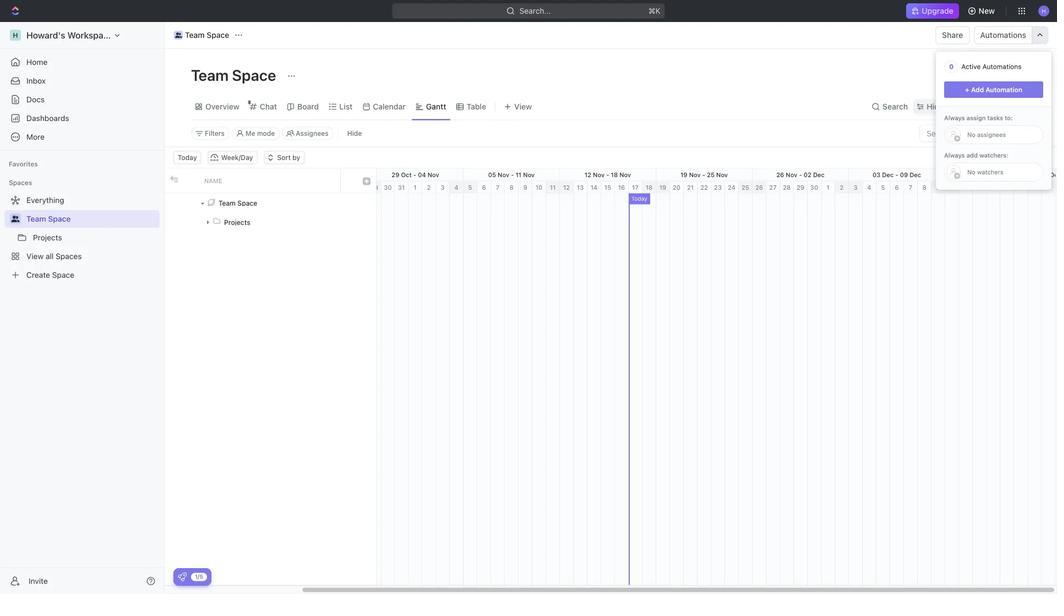 Task type: vqa. For each thing, say whether or not it's contained in the screenshot.
'mins'
no



Task type: describe. For each thing, give the bounding box(es) containing it.
favorites
[[9, 160, 38, 168]]

gantt link
[[424, 99, 446, 115]]

2 3 from the left
[[854, 184, 858, 191]]

12 nov - 18 nov
[[585, 171, 631, 178]]

16 for 2nd 16 element from left
[[1031, 184, 1038, 191]]

26 for 26 nov - 02 dec
[[776, 171, 784, 178]]

02
[[804, 171, 811, 178]]

0 horizontal spatial 29
[[370, 184, 378, 191]]

25 inside "element"
[[742, 184, 749, 191]]

2 15 from the left
[[1017, 184, 1024, 191]]

1 11 element from the left
[[546, 181, 560, 194]]

2 horizontal spatial 29
[[797, 184, 804, 191]]

1 vertical spatial add
[[971, 86, 984, 94]]

1 3 from the left
[[441, 184, 445, 191]]

home link
[[4, 53, 160, 71]]

11 for 1st 11 element from left
[[550, 184, 556, 191]]

inbox link
[[4, 72, 160, 90]]

24 element
[[725, 181, 739, 194]]

26 element
[[753, 181, 766, 194]]

10 for second 10 element
[[948, 184, 955, 191]]

new
[[979, 6, 995, 15]]

2 nov from the left
[[498, 171, 509, 178]]

2 29 element from the left
[[794, 181, 808, 194]]

1 1 from the left
[[414, 184, 417, 191]]

sidebar navigation
[[0, 22, 165, 595]]

2 14 element from the left
[[1000, 181, 1014, 194]]

team space link inside tree
[[26, 210, 157, 228]]

05 nov - 11 nov
[[488, 171, 535, 178]]

- for 09
[[895, 171, 898, 178]]

Search tasks... text field
[[920, 125, 1030, 142]]

hide inside hide dropdown button
[[927, 102, 944, 111]]

23
[[714, 184, 722, 191]]

oct
[[401, 171, 412, 178]]

1 15 from the left
[[604, 184, 611, 191]]

24
[[728, 184, 736, 191]]

09
[[900, 171, 908, 178]]

2 9 from the left
[[936, 184, 940, 191]]

1 16 element from the left
[[615, 181, 629, 194]]

23 element
[[711, 181, 725, 194]]

4 nov from the left
[[593, 171, 605, 178]]

active
[[961, 63, 981, 70]]

to:
[[1005, 115, 1013, 122]]

19 nov - 25 nov element
[[656, 169, 753, 181]]

21
[[687, 184, 694, 191]]

user group image
[[11, 216, 20, 222]]

chat link
[[258, 99, 277, 115]]

list
[[339, 102, 353, 111]]

1 horizontal spatial 16
[[996, 171, 1003, 178]]

1 10 element from the left
[[532, 181, 546, 194]]

1 15 element from the left
[[601, 181, 615, 194]]

name
[[204, 177, 222, 184]]

no assignees button
[[944, 126, 1043, 144]]

task
[[994, 71, 1011, 80]]

1 8 from the left
[[509, 184, 513, 191]]

active automations
[[961, 63, 1022, 70]]

1 horizontal spatial 29
[[392, 171, 399, 178]]

28
[[783, 184, 791, 191]]

2 dec from the left
[[882, 171, 894, 178]]

always add watchers:
[[944, 152, 1008, 159]]

team right user group image
[[185, 31, 205, 40]]

assignees button
[[282, 127, 333, 140]]

2 column header from the left
[[181, 169, 198, 193]]

27 element
[[766, 181, 780, 194]]

+
[[965, 86, 969, 94]]

21 element
[[684, 181, 698, 194]]

space right user group image
[[207, 31, 229, 40]]

search button
[[868, 99, 911, 115]]

2 7 from the left
[[909, 184, 912, 191]]

dashboards
[[26, 114, 69, 123]]

2 10 element from the left
[[945, 181, 959, 194]]

2 1 from the left
[[827, 184, 830, 191]]

team space inside 'team space' cell
[[219, 199, 257, 207]]

1 horizontal spatial 18
[[646, 184, 653, 191]]

3 column header from the left
[[341, 169, 357, 193]]

6 nov from the left
[[689, 171, 701, 178]]

table link
[[464, 99, 486, 115]]

no for no assignees
[[967, 131, 975, 138]]

2 30 element from the left
[[808, 181, 821, 194]]

31
[[398, 184, 405, 191]]

team space tree
[[4, 192, 160, 284]]

27
[[769, 184, 777, 191]]

12 for 1st 12 element from left
[[563, 184, 570, 191]]

30 for 2nd 30 element from the right
[[384, 184, 392, 191]]

search
[[883, 102, 908, 111]]

4 dec from the left
[[979, 171, 990, 178]]

team space up overview
[[191, 66, 279, 84]]

04
[[418, 171, 426, 178]]

0
[[949, 63, 954, 70]]

1 17 element from the left
[[629, 181, 643, 194]]

customize button
[[949, 99, 1005, 115]]

spaces
[[9, 179, 32, 187]]

26 nov - 02 dec
[[776, 171, 825, 178]]

assign
[[967, 115, 986, 122]]

onboarding checklist button element
[[178, 573, 187, 582]]

inbox
[[26, 76, 46, 85]]

1 7 from the left
[[496, 184, 499, 191]]

no watchers button
[[944, 163, 1043, 182]]

2 4 from the left
[[867, 184, 871, 191]]

1 29 element from the left
[[368, 181, 382, 194]]

29 oct - 04 nov element
[[368, 169, 464, 181]]

customize
[[963, 102, 1002, 111]]

team inside cell
[[219, 199, 236, 207]]

nov inside 26 nov - 02 dec element
[[786, 171, 797, 178]]

2 2 from the left
[[840, 184, 844, 191]]

26 nov - 02 dec element
[[753, 169, 849, 181]]

19 for 19 nov - 25 nov
[[680, 171, 687, 178]]

today button
[[173, 151, 201, 164]]

space up chat link at the left top of page
[[232, 66, 276, 84]]

2 11 element from the left
[[959, 181, 973, 194]]

no assignees note
[[962, 131, 1006, 138]]

10 for 10 dec - 16 dec
[[970, 171, 977, 178]]

dec for 26 nov - 02 dec
[[813, 171, 825, 178]]

add task
[[978, 71, 1011, 80]]

16 for first 16 element from left
[[618, 184, 625, 191]]

2 16 element from the left
[[1028, 181, 1042, 194]]

03 dec - 09 dec
[[873, 171, 921, 178]]

today inside button
[[178, 154, 197, 162]]

docs
[[26, 95, 45, 104]]

1 horizontal spatial team space link
[[171, 29, 232, 42]]

18 element
[[643, 181, 656, 194]]

2 12 element from the left
[[973, 181, 987, 194]]

2 13 element from the left
[[987, 181, 1000, 194]]

- for 02
[[799, 171, 802, 178]]

28 element
[[780, 181, 794, 194]]

watchers
[[977, 169, 1003, 176]]

share
[[942, 31, 963, 40]]

assignees
[[296, 130, 328, 137]]

1 13 from the left
[[577, 184, 584, 191]]

calendar
[[373, 102, 406, 111]]

03
[[873, 171, 880, 178]]

hide button
[[343, 127, 366, 140]]

automations button
[[975, 27, 1032, 43]]

26 for 26
[[755, 184, 763, 191]]

upgrade
[[922, 6, 953, 15]]

19 nov - 25 nov
[[680, 171, 728, 178]]

team up overview link at the left
[[191, 66, 229, 84]]

assignees
[[977, 131, 1006, 138]]

space inside team space tree
[[48, 214, 71, 224]]

automation
[[986, 86, 1022, 94]]

team space cell
[[198, 194, 341, 213]]

add
[[967, 152, 978, 159]]

22
[[700, 184, 708, 191]]

name row
[[165, 169, 376, 194]]

0 horizontal spatial 11
[[516, 171, 521, 178]]

2 17 element from the left
[[1042, 181, 1056, 194]]

1 vertical spatial automations
[[983, 63, 1022, 70]]

watchers:
[[979, 152, 1008, 159]]



Task type: locate. For each thing, give the bounding box(es) containing it.
0 horizontal spatial 17
[[632, 184, 639, 191]]

space right user group icon
[[48, 214, 71, 224]]

6 down 03 dec - 09 dec
[[895, 184, 899, 191]]

19 inside '19' element
[[659, 184, 666, 191]]

8 down 05 nov - 11 nov
[[509, 184, 513, 191]]

10 element
[[532, 181, 546, 194], [945, 181, 959, 194]]

automations up task
[[983, 63, 1022, 70]]

team space down name
[[219, 199, 257, 207]]

10 element down 05 nov - 11 nov element
[[532, 181, 546, 194]]

calendar link
[[371, 99, 406, 115]]

1 horizontal spatial hide
[[927, 102, 944, 111]]

dec for 10 dec - 16 dec
[[1005, 171, 1017, 178]]

17 element left '19' element
[[629, 181, 643, 194]]

hide
[[927, 102, 944, 111], [347, 130, 362, 137]]

1 17 from the left
[[632, 184, 639, 191]]

2 6 from the left
[[895, 184, 899, 191]]

dec for 03 dec - 09 dec
[[910, 171, 921, 178]]

team space right user group icon
[[26, 214, 71, 224]]

 image inside "name" row
[[170, 175, 178, 183]]

16
[[996, 171, 1003, 178], [618, 184, 625, 191], [1031, 184, 1038, 191]]

1 horizontal spatial 4
[[867, 184, 871, 191]]

14
[[591, 184, 598, 191], [1003, 184, 1010, 191]]

1 horizontal spatial 7
[[909, 184, 912, 191]]

1 30 from the left
[[384, 184, 392, 191]]

12 for 12 nov - 18 nov
[[585, 171, 591, 178]]

25 element
[[739, 181, 753, 194]]

26 right "25" "element"
[[755, 184, 763, 191]]

1 horizontal spatial 11 element
[[959, 181, 973, 194]]

13 down 10 dec - 16 dec
[[990, 184, 997, 191]]

19 for 19
[[659, 184, 666, 191]]

gantt
[[426, 102, 446, 111]]

29 left 31
[[370, 184, 378, 191]]

5 - from the left
[[799, 171, 802, 178]]

14 down 12 nov - 18 nov
[[591, 184, 598, 191]]

6
[[482, 184, 486, 191], [895, 184, 899, 191]]

1 horizontal spatial 3
[[854, 184, 858, 191]]

10 dec - 16 dec element
[[945, 169, 1042, 181]]

7 nov from the left
[[716, 171, 728, 178]]

 image
[[170, 175, 178, 183]]

9 down 05 nov - 11 nov element
[[523, 184, 527, 191]]

home
[[26, 58, 47, 67]]

dashboards link
[[4, 110, 160, 127]]

0 vertical spatial hide
[[927, 102, 944, 111]]

0 vertical spatial 19
[[680, 171, 687, 178]]

25 up 22 element in the right of the page
[[707, 171, 715, 178]]

11 right 05
[[516, 171, 521, 178]]

always assign tasks to:
[[944, 115, 1013, 122]]

2 14 from the left
[[1003, 184, 1010, 191]]

hide down list
[[347, 130, 362, 137]]

0 horizontal spatial team space link
[[26, 210, 157, 228]]

1 horizontal spatial 11
[[550, 184, 556, 191]]

board
[[297, 102, 319, 111]]

15 down 10 dec - 16 dec element at the right
[[1017, 184, 1024, 191]]

1 horizontal spatial 1
[[827, 184, 830, 191]]

26 inside 26 element
[[755, 184, 763, 191]]

2 down 26 nov - 02 dec element
[[840, 184, 844, 191]]

dec
[[813, 171, 825, 178], [882, 171, 894, 178], [910, 171, 921, 178], [979, 171, 990, 178], [1005, 171, 1017, 178]]

nov inside 29 oct - 04 nov element
[[428, 171, 439, 178]]

14 down 10 dec - 16 dec element at the right
[[1003, 184, 1010, 191]]

19 up 21 on the right of page
[[680, 171, 687, 178]]

team space inside team space tree
[[26, 214, 71, 224]]

3 down 03 dec - 09 dec element
[[854, 184, 858, 191]]

always
[[944, 115, 965, 122], [944, 152, 965, 159]]

- for 11
[[511, 171, 514, 178]]

1 horizontal spatial 10 element
[[945, 181, 959, 194]]

0 horizontal spatial 5
[[468, 184, 472, 191]]

11 element down no watchers
[[959, 181, 973, 194]]

0 horizontal spatial 12 element
[[560, 181, 574, 194]]

1/5
[[195, 574, 203, 580]]

add down active automations at the right top
[[978, 71, 992, 80]]

0 vertical spatial no
[[967, 131, 975, 138]]

2 5 from the left
[[881, 184, 885, 191]]

17 element
[[629, 181, 643, 194], [1042, 181, 1056, 194]]

hide right search
[[927, 102, 944, 111]]

0 horizontal spatial 7
[[496, 184, 499, 191]]

- for 25
[[702, 171, 705, 178]]

29 left oct
[[392, 171, 399, 178]]

13 element
[[574, 181, 587, 194], [987, 181, 1000, 194]]

15 down 12 nov - 18 nov
[[604, 184, 611, 191]]

03 dec - 09 dec element
[[849, 169, 945, 181]]

0 horizontal spatial 25
[[707, 171, 715, 178]]

30
[[384, 184, 392, 191], [810, 184, 818, 191]]

1 nov from the left
[[428, 171, 439, 178]]

tasks
[[987, 115, 1003, 122]]

always for always add watchers:
[[944, 152, 965, 159]]

0 horizontal spatial 15
[[604, 184, 611, 191]]

0 horizontal spatial 30 element
[[382, 181, 395, 194]]

29 oct - 04 nov
[[392, 171, 439, 178]]

5 down 05 nov - 11 nov element
[[468, 184, 472, 191]]

1 horizontal spatial 15
[[1017, 184, 1024, 191]]

1 14 from the left
[[591, 184, 598, 191]]

1 vertical spatial always
[[944, 152, 965, 159]]

2 horizontal spatial 12
[[976, 184, 983, 191]]

13 element down 12 nov - 18 nov
[[574, 181, 587, 194]]

3 dec from the left
[[910, 171, 921, 178]]

1 column header from the left
[[165, 169, 181, 193]]

1 vertical spatial 18
[[646, 184, 653, 191]]

5 nov from the left
[[620, 171, 631, 178]]

1 horizontal spatial 2
[[840, 184, 844, 191]]

1 30 element from the left
[[382, 181, 395, 194]]

0 horizontal spatial 14
[[591, 184, 598, 191]]

0 horizontal spatial 10
[[536, 184, 542, 191]]

6 - from the left
[[895, 171, 898, 178]]

20
[[673, 184, 681, 191]]

0 vertical spatial 25
[[707, 171, 715, 178]]

1 horizontal spatial 14 element
[[1000, 181, 1014, 194]]

12 element down the '12 nov - 18 nov' element
[[560, 181, 574, 194]]

1 vertical spatial no
[[967, 169, 975, 176]]

17 dec - 23 dec element
[[1042, 169, 1056, 181]]

15
[[604, 184, 611, 191], [1017, 184, 1024, 191]]

3 nov from the left
[[523, 171, 535, 178]]

0 horizontal spatial 4
[[454, 184, 458, 191]]

12 nov - 18 nov element
[[560, 169, 656, 181]]

10 down 05 nov - 11 nov element
[[536, 184, 542, 191]]

1 horizontal spatial 17 element
[[1042, 181, 1056, 194]]

overview link
[[203, 99, 239, 115]]

no for no watchers
[[967, 169, 975, 176]]

1 horizontal spatial 5
[[881, 184, 885, 191]]

column header
[[165, 169, 181, 193], [181, 169, 198, 193], [341, 169, 357, 193], [357, 169, 376, 193]]

1 vertical spatial 19
[[659, 184, 666, 191]]

onboarding checklist button image
[[178, 573, 187, 582]]

1 down 26 nov - 02 dec element
[[827, 184, 830, 191]]

12 element down no watchers
[[973, 181, 987, 194]]

1 vertical spatial team space link
[[26, 210, 157, 228]]

29 element
[[368, 181, 382, 194], [794, 181, 808, 194]]

9 down 03 dec - 09 dec element
[[936, 184, 940, 191]]

12 element
[[560, 181, 574, 194], [973, 181, 987, 194]]

19 right 18 element
[[659, 184, 666, 191]]

0 vertical spatial team space link
[[171, 29, 232, 42]]

2 13 from the left
[[990, 184, 997, 191]]

space down name column header
[[237, 199, 257, 207]]

1 horizontal spatial 6
[[895, 184, 899, 191]]

15 element
[[601, 181, 615, 194], [1014, 181, 1028, 194]]

hide inside hide button
[[347, 130, 362, 137]]

docs link
[[4, 91, 160, 108]]

add inside 'button'
[[978, 71, 992, 80]]

25 right 24 element
[[742, 184, 749, 191]]

0 horizontal spatial 13 element
[[574, 181, 587, 194]]

30 element down 02
[[808, 181, 821, 194]]

30 left 31
[[384, 184, 392, 191]]

1 down 29 oct - 04 nov
[[414, 184, 417, 191]]

2 8 from the left
[[922, 184, 926, 191]]

29 element left 31
[[368, 181, 382, 194]]

1
[[414, 184, 417, 191], [827, 184, 830, 191]]

2 17 from the left
[[1045, 184, 1052, 191]]

1 horizontal spatial 14
[[1003, 184, 1010, 191]]

16 element down the '12 nov - 18 nov' element
[[615, 181, 629, 194]]

10 dec - 16 dec
[[970, 171, 1017, 178]]

10
[[970, 171, 977, 178], [536, 184, 542, 191], [948, 184, 955, 191]]

automations
[[980, 31, 1026, 40], [983, 63, 1022, 70]]

5 dec from the left
[[1005, 171, 1017, 178]]

16 element
[[615, 181, 629, 194], [1028, 181, 1042, 194]]

14 element down 10 dec - 16 dec element at the right
[[1000, 181, 1014, 194]]

05
[[488, 171, 496, 178]]

3 down 29 oct - 04 nov element
[[441, 184, 445, 191]]

1 horizontal spatial 12 element
[[973, 181, 987, 194]]

list link
[[337, 99, 353, 115]]

share button
[[935, 26, 970, 44]]

17 down 17 dec - 23 dec element
[[1045, 184, 1052, 191]]

dec inside 26 nov - 02 dec element
[[813, 171, 825, 178]]

12 for 1st 12 element from right
[[976, 184, 983, 191]]

0 horizontal spatial 26
[[755, 184, 763, 191]]

1 - from the left
[[413, 171, 416, 178]]

0 horizontal spatial 15 element
[[601, 181, 615, 194]]

always left assign at the right top
[[944, 115, 965, 122]]

0 vertical spatial automations
[[980, 31, 1026, 40]]

no watchers
[[967, 169, 1003, 176]]

30 down 02
[[810, 184, 818, 191]]

1 horizontal spatial 19
[[680, 171, 687, 178]]

 image inside column header
[[363, 178, 371, 185]]

board link
[[295, 99, 319, 115]]

1 vertical spatial 25
[[742, 184, 749, 191]]

17 left 18 element
[[632, 184, 639, 191]]

1 no from the top
[[967, 131, 975, 138]]

12
[[585, 171, 591, 178], [563, 184, 570, 191], [976, 184, 983, 191]]

0 horizontal spatial 19
[[659, 184, 666, 191]]

29 down 26 nov - 02 dec
[[797, 184, 804, 191]]

nov
[[428, 171, 439, 178], [498, 171, 509, 178], [523, 171, 535, 178], [593, 171, 605, 178], [620, 171, 631, 178], [689, 171, 701, 178], [716, 171, 728, 178], [786, 171, 797, 178]]

2 down 29 oct - 04 nov element
[[427, 184, 431, 191]]

1 6 from the left
[[482, 184, 486, 191]]

10 down always add watchers: on the top right of page
[[948, 184, 955, 191]]

26 up 28
[[776, 171, 784, 178]]

- for 16
[[992, 171, 995, 178]]

2 15 element from the left
[[1014, 181, 1028, 194]]

1 13 element from the left
[[574, 181, 587, 194]]

1 horizontal spatial 16 element
[[1028, 181, 1042, 194]]

⌘k
[[648, 6, 660, 15]]

invite
[[29, 577, 48, 586]]

0 horizontal spatial 11 element
[[546, 181, 560, 194]]

4 column header from the left
[[357, 169, 376, 193]]

1 horizontal spatial 25
[[742, 184, 749, 191]]

11
[[516, 171, 521, 178], [550, 184, 556, 191], [963, 184, 969, 191]]

11 element
[[546, 181, 560, 194], [959, 181, 973, 194]]

0 horizontal spatial 18
[[611, 171, 618, 178]]

2 horizontal spatial 11
[[963, 184, 969, 191]]

26
[[776, 171, 784, 178], [755, 184, 763, 191]]

- for 18
[[606, 171, 609, 178]]

5 down 03 dec - 09 dec
[[881, 184, 885, 191]]

1 vertical spatial 26
[[755, 184, 763, 191]]

25
[[707, 171, 715, 178], [742, 184, 749, 191]]

+ add automation
[[965, 86, 1022, 94]]

14 for 2nd "14" element from the right
[[591, 184, 598, 191]]

chat
[[260, 102, 277, 111]]

always left add
[[944, 152, 965, 159]]

13 down the '12 nov - 18 nov' element
[[577, 184, 584, 191]]

team space tree grid
[[165, 169, 376, 586]]

10 element down always add watchers: on the top right of page
[[945, 181, 959, 194]]

0 vertical spatial always
[[944, 115, 965, 122]]

2 horizontal spatial 16
[[1031, 184, 1038, 191]]

0 horizontal spatial 10 element
[[532, 181, 546, 194]]

13 element down 10 dec - 16 dec element at the right
[[987, 181, 1000, 194]]

add task button
[[971, 67, 1017, 84]]

always for always assign tasks to:
[[944, 115, 965, 122]]

no
[[967, 131, 975, 138], [967, 169, 975, 176]]

4 down 29 oct - 04 nov element
[[454, 184, 458, 191]]

1 horizontal spatial 29 element
[[794, 181, 808, 194]]

14 element down 12 nov - 18 nov
[[587, 181, 601, 194]]

19 inside 19 nov - 25 nov element
[[680, 171, 687, 178]]

team right user group icon
[[26, 214, 46, 224]]

team space - 0.00% row
[[165, 194, 376, 213]]

automations down new
[[980, 31, 1026, 40]]

20 element
[[670, 181, 684, 194]]

user group image
[[175, 32, 182, 38]]

add right + on the right top of the page
[[971, 86, 984, 94]]

0 horizontal spatial 1
[[414, 184, 417, 191]]

0 horizontal spatial 6
[[482, 184, 486, 191]]

2 30 from the left
[[810, 184, 818, 191]]

1 horizontal spatial 26
[[776, 171, 784, 178]]

overview
[[205, 102, 239, 111]]

team inside tree
[[26, 214, 46, 224]]

add
[[978, 71, 992, 80], [971, 86, 984, 94]]

1 horizontal spatial 9
[[936, 184, 940, 191]]

7 down 03 dec - 09 dec element
[[909, 184, 912, 191]]

11 for second 11 element from left
[[963, 184, 969, 191]]

0 horizontal spatial 12
[[563, 184, 570, 191]]

2 horizontal spatial 10
[[970, 171, 977, 178]]

16 element down 17 dec - 23 dec element
[[1028, 181, 1042, 194]]

14 for 2nd "14" element from the left
[[1003, 184, 1010, 191]]

0 horizontal spatial 16
[[618, 184, 625, 191]]

1 horizontal spatial 13
[[990, 184, 997, 191]]

0 horizontal spatial 29 element
[[368, 181, 382, 194]]

6 down 05 nov - 11 nov element
[[482, 184, 486, 191]]

2 no from the top
[[967, 169, 975, 176]]

0 horizontal spatial today
[[178, 154, 197, 162]]

no down assign at the right top
[[967, 131, 975, 138]]

4 - from the left
[[702, 171, 705, 178]]

0 horizontal spatial 8
[[509, 184, 513, 191]]

1 horizontal spatial 8
[[922, 184, 926, 191]]

9
[[523, 184, 527, 191], [936, 184, 940, 191]]

10 left watchers
[[970, 171, 977, 178]]

0 horizontal spatial 2
[[427, 184, 431, 191]]

3
[[441, 184, 445, 191], [854, 184, 858, 191]]

team space
[[185, 31, 229, 40], [191, 66, 279, 84], [219, 199, 257, 207], [26, 214, 71, 224]]

14 element
[[587, 181, 601, 194], [1000, 181, 1014, 194]]

0 vertical spatial 18
[[611, 171, 618, 178]]

0 horizontal spatial 14 element
[[587, 181, 601, 194]]

19 element
[[656, 181, 670, 194]]

1 horizontal spatial 10
[[948, 184, 955, 191]]

1 horizontal spatial 30 element
[[808, 181, 821, 194]]

2 always from the top
[[944, 152, 965, 159]]

1 14 element from the left
[[587, 181, 601, 194]]

11 element down 05 nov - 11 nov element
[[546, 181, 560, 194]]

11 down 05 nov - 11 nov element
[[550, 184, 556, 191]]

favorites button
[[4, 157, 42, 171]]

0 vertical spatial add
[[978, 71, 992, 80]]

team
[[185, 31, 205, 40], [191, 66, 229, 84], [219, 199, 236, 207], [26, 214, 46, 224]]

1 2 from the left
[[427, 184, 431, 191]]

1 vertical spatial hide
[[347, 130, 362, 137]]

1 dec from the left
[[813, 171, 825, 178]]

17 element down 17 dec - 23 dec element
[[1042, 181, 1056, 194]]

search...
[[519, 6, 551, 15]]

1 horizontal spatial today
[[632, 196, 647, 202]]

4 down 03 dec - 09 dec element
[[867, 184, 871, 191]]

26 inside 26 nov - 02 dec element
[[776, 171, 784, 178]]

no down add
[[967, 169, 975, 176]]

0 horizontal spatial 30
[[384, 184, 392, 191]]

0 horizontal spatial 16 element
[[615, 181, 629, 194]]

15 element down 10 dec - 16 dec element at the right
[[1014, 181, 1028, 194]]

30 element left 31
[[382, 181, 395, 194]]

31 element
[[395, 181, 409, 194]]

1 5 from the left
[[468, 184, 472, 191]]

4
[[454, 184, 458, 191], [867, 184, 871, 191]]

1 vertical spatial today
[[632, 196, 647, 202]]

new button
[[963, 2, 1001, 20]]

no assignees
[[967, 131, 1006, 138]]

0 horizontal spatial 13
[[577, 184, 584, 191]]

-
[[413, 171, 416, 178], [511, 171, 514, 178], [606, 171, 609, 178], [702, 171, 705, 178], [799, 171, 802, 178], [895, 171, 898, 178], [992, 171, 995, 178]]

29 element down 26 nov - 02 dec element
[[794, 181, 808, 194]]

1 always from the top
[[944, 115, 965, 122]]

upgrade link
[[906, 3, 959, 19]]

30 element
[[382, 181, 395, 194], [808, 181, 821, 194]]

1 horizontal spatial 15 element
[[1014, 181, 1028, 194]]

1 horizontal spatial 17
[[1045, 184, 1052, 191]]

2 - from the left
[[511, 171, 514, 178]]

1 horizontal spatial 30
[[810, 184, 818, 191]]

team down name
[[219, 199, 236, 207]]

table
[[467, 102, 486, 111]]

1 12 element from the left
[[560, 181, 574, 194]]

7 - from the left
[[992, 171, 995, 178]]

- for 04
[[413, 171, 416, 178]]

 image
[[363, 178, 371, 185]]

1 horizontal spatial 13 element
[[987, 181, 1000, 194]]

0 horizontal spatial 9
[[523, 184, 527, 191]]

22 element
[[698, 181, 711, 194]]

0 vertical spatial 26
[[776, 171, 784, 178]]

8 nov from the left
[[786, 171, 797, 178]]

05 nov - 11 nov element
[[464, 169, 560, 181]]

hide button
[[914, 99, 947, 115]]

10 for 1st 10 element
[[536, 184, 542, 191]]

0 horizontal spatial 3
[[441, 184, 445, 191]]

space inside 'team space' cell
[[237, 199, 257, 207]]

automations inside button
[[980, 31, 1026, 40]]

0 horizontal spatial 17 element
[[629, 181, 643, 194]]

19
[[680, 171, 687, 178], [659, 184, 666, 191]]

8 down 03 dec - 09 dec element
[[922, 184, 926, 191]]

today
[[178, 154, 197, 162], [632, 196, 647, 202]]

0 horizontal spatial hide
[[347, 130, 362, 137]]

7 down 05
[[496, 184, 499, 191]]

3 - from the left
[[606, 171, 609, 178]]

0 vertical spatial today
[[178, 154, 197, 162]]

15 element down the '12 nov - 18 nov' element
[[601, 181, 615, 194]]

7
[[496, 184, 499, 191], [909, 184, 912, 191]]

team space right user group image
[[185, 31, 229, 40]]

name column header
[[198, 169, 341, 193]]

1 4 from the left
[[454, 184, 458, 191]]

space
[[207, 31, 229, 40], [232, 66, 276, 84], [237, 199, 257, 207], [48, 214, 71, 224]]

1 horizontal spatial 12
[[585, 171, 591, 178]]

11 down no watchers
[[963, 184, 969, 191]]

30 for 2nd 30 element
[[810, 184, 818, 191]]

1 9 from the left
[[523, 184, 527, 191]]



